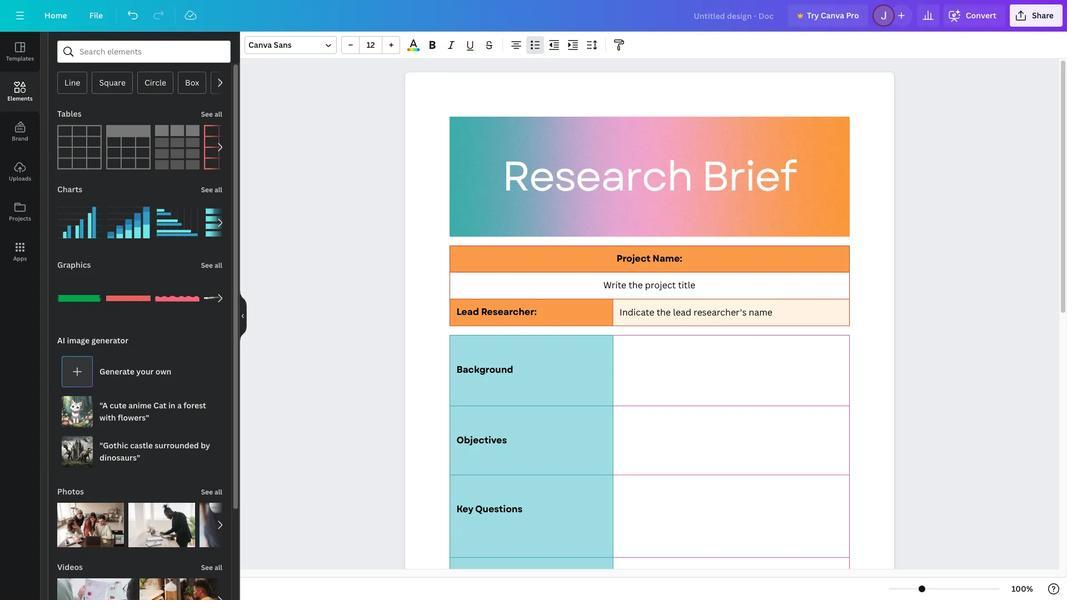 Task type: describe. For each thing, give the bounding box(es) containing it.
file
[[89, 10, 103, 21]]

share
[[1033, 10, 1054, 21]]

playful decorative ribbon banner image
[[57, 276, 102, 321]]

100%
[[1012, 584, 1034, 594]]

canva inside popup button
[[249, 39, 272, 50]]

barista making coffee image
[[200, 503, 266, 548]]

all for charts
[[215, 185, 222, 195]]

see all for tables
[[201, 110, 222, 119]]

torn paper banner with space for text image
[[204, 276, 249, 321]]

see all button for charts
[[200, 179, 224, 201]]

share button
[[1010, 4, 1063, 27]]

canva inside button
[[821, 10, 845, 21]]

see all button for photos
[[200, 481, 224, 503]]

see all button for tables
[[200, 103, 224, 125]]

file button
[[81, 4, 112, 27]]

charts button
[[56, 179, 84, 201]]

see for photos
[[201, 488, 213, 497]]

playful decorative wavy banner image
[[155, 276, 200, 321]]

ai image generator
[[57, 335, 129, 346]]

dinosaurs"
[[100, 453, 140, 463]]

own
[[156, 366, 171, 377]]

1 add this table to the canvas image from the left
[[57, 125, 102, 170]]

in
[[168, 400, 176, 411]]

see all for graphics
[[201, 261, 222, 270]]

hide image
[[240, 289, 247, 343]]

pro
[[847, 10, 860, 21]]

a
[[177, 400, 182, 411]]

uploads
[[9, 175, 31, 182]]

apps
[[13, 255, 27, 262]]

3 add this table to the canvas image from the left
[[155, 125, 200, 170]]

tables
[[57, 108, 82, 119]]

try canva pro button
[[788, 4, 868, 27]]

apps button
[[0, 232, 40, 272]]

by
[[201, 440, 210, 451]]

circle
[[145, 77, 166, 88]]

cat
[[154, 400, 167, 411]]

try canva pro
[[807, 10, 860, 21]]

convert button
[[944, 4, 1006, 27]]

rectangle
[[218, 77, 255, 88]]

brief
[[702, 147, 796, 207]]

videos
[[57, 562, 83, 573]]

100% button
[[1005, 581, 1041, 598]]

photos
[[57, 487, 84, 497]]

box
[[185, 77, 199, 88]]

see for charts
[[201, 185, 213, 195]]

see for graphics
[[201, 261, 213, 270]]

easter banner image
[[106, 276, 151, 321]]

with
[[100, 413, 116, 423]]

uploads button
[[0, 152, 40, 192]]

line button
[[57, 72, 88, 94]]

ai
[[57, 335, 65, 346]]

"gothic castle surrounded by dinosaurs"
[[100, 440, 210, 463]]

home link
[[36, 4, 76, 27]]

castle
[[130, 440, 153, 451]]

home
[[44, 10, 67, 21]]

videos button
[[56, 557, 84, 579]]

see all for videos
[[201, 563, 222, 573]]

see all button for graphics
[[200, 254, 224, 276]]

Design title text field
[[685, 4, 784, 27]]

research
[[502, 147, 693, 207]]

convert
[[966, 10, 997, 21]]

try
[[807, 10, 819, 21]]

generate your own
[[100, 366, 171, 377]]

forest
[[184, 400, 206, 411]]

projects
[[9, 215, 31, 222]]

charts
[[57, 184, 82, 195]]

brand
[[12, 135, 28, 142]]

generator
[[91, 335, 129, 346]]



Task type: vqa. For each thing, say whether or not it's contained in the screenshot.
Hide pages image
no



Task type: locate. For each thing, give the bounding box(es) containing it.
canva
[[821, 10, 845, 21], [249, 39, 272, 50]]

circle button
[[137, 72, 174, 94]]

cute
[[110, 400, 127, 411]]

research brief
[[502, 147, 796, 207]]

4 all from the top
[[215, 488, 222, 497]]

"a
[[100, 400, 108, 411]]

brand button
[[0, 112, 40, 152]]

sans
[[274, 39, 292, 50]]

box button
[[178, 72, 206, 94]]

5 all from the top
[[215, 563, 222, 573]]

elements button
[[0, 72, 40, 112]]

canva left sans
[[249, 39, 272, 50]]

5 see from the top
[[201, 563, 213, 573]]

2 see all from the top
[[201, 185, 222, 195]]

1 vertical spatial canva
[[249, 39, 272, 50]]

color range image
[[408, 48, 420, 51]]

"a cute anime cat in a forest with flowers"
[[100, 400, 206, 423]]

see all button for videos
[[200, 557, 224, 579]]

4 add this table to the canvas image from the left
[[204, 125, 249, 170]]

all for tables
[[215, 110, 222, 119]]

1 horizontal spatial canva
[[821, 10, 845, 21]]

line
[[65, 77, 80, 88]]

2 see from the top
[[201, 185, 213, 195]]

rectangle button
[[211, 72, 263, 94]]

square button
[[92, 72, 133, 94]]

1 see from the top
[[201, 110, 213, 119]]

0 horizontal spatial canva
[[249, 39, 272, 50]]

all for graphics
[[215, 261, 222, 270]]

your
[[136, 366, 154, 377]]

4 see all button from the top
[[200, 481, 224, 503]]

square
[[99, 77, 126, 88]]

3 see from the top
[[201, 261, 213, 270]]

4 see from the top
[[201, 488, 213, 497]]

elements
[[7, 95, 33, 102]]

5 see all from the top
[[201, 563, 222, 573]]

canva sans button
[[245, 36, 337, 54]]

all for photos
[[215, 488, 222, 497]]

0 vertical spatial canva
[[821, 10, 845, 21]]

projects button
[[0, 192, 40, 232]]

flowers"
[[118, 413, 149, 423]]

5 see all button from the top
[[200, 557, 224, 579]]

graphics
[[57, 260, 91, 270]]

graphics button
[[56, 254, 92, 276]]

image
[[67, 335, 90, 346]]

Research Brief text field
[[405, 72, 894, 601]]

see all button
[[200, 103, 224, 125], [200, 179, 224, 201], [200, 254, 224, 276], [200, 481, 224, 503], [200, 557, 224, 579]]

2 all from the top
[[215, 185, 222, 195]]

templates button
[[0, 32, 40, 72]]

photos button
[[56, 481, 85, 503]]

templates
[[6, 54, 34, 62]]

1 see all from the top
[[201, 110, 222, 119]]

add this table to the canvas image
[[57, 125, 102, 170], [106, 125, 151, 170], [155, 125, 200, 170], [204, 125, 249, 170]]

see
[[201, 110, 213, 119], [201, 185, 213, 195], [201, 261, 213, 270], [201, 488, 213, 497], [201, 563, 213, 573]]

tables button
[[56, 103, 83, 125]]

generate
[[100, 366, 135, 377]]

side panel tab list
[[0, 32, 40, 272]]

3 all from the top
[[215, 261, 222, 270]]

see all for charts
[[201, 185, 222, 195]]

1 see all button from the top
[[200, 103, 224, 125]]

– – number field
[[363, 39, 379, 50]]

"gothic
[[100, 440, 128, 451]]

see all
[[201, 110, 222, 119], [201, 185, 222, 195], [201, 261, 222, 270], [201, 488, 222, 497], [201, 563, 222, 573]]

surrounded
[[155, 440, 199, 451]]

focused businessman using laptop image
[[128, 503, 195, 548]]

3 see all from the top
[[201, 261, 222, 270]]

group
[[341, 36, 400, 54], [57, 194, 102, 245], [106, 194, 151, 245], [155, 194, 200, 245], [204, 201, 249, 245], [57, 270, 102, 321], [106, 276, 151, 321], [155, 276, 200, 321], [204, 276, 249, 321], [57, 497, 124, 548], [128, 497, 195, 548], [200, 503, 266, 548], [57, 572, 135, 601], [140, 572, 218, 601]]

see for tables
[[201, 110, 213, 119]]

all
[[215, 110, 222, 119], [215, 185, 222, 195], [215, 261, 222, 270], [215, 488, 222, 497], [215, 563, 222, 573]]

3 see all button from the top
[[200, 254, 224, 276]]

canva sans
[[249, 39, 292, 50]]

2 add this table to the canvas image from the left
[[106, 125, 151, 170]]

canva right try
[[821, 10, 845, 21]]

teacher teaching students with digital art image
[[57, 503, 124, 548]]

anime
[[128, 400, 152, 411]]

4 see all from the top
[[201, 488, 222, 497]]

all for videos
[[215, 563, 222, 573]]

main menu bar
[[0, 0, 1068, 32]]

Search elements search field
[[80, 41, 209, 62]]

see all for photos
[[201, 488, 222, 497]]

1 all from the top
[[215, 110, 222, 119]]

2 see all button from the top
[[200, 179, 224, 201]]

see for videos
[[201, 563, 213, 573]]



